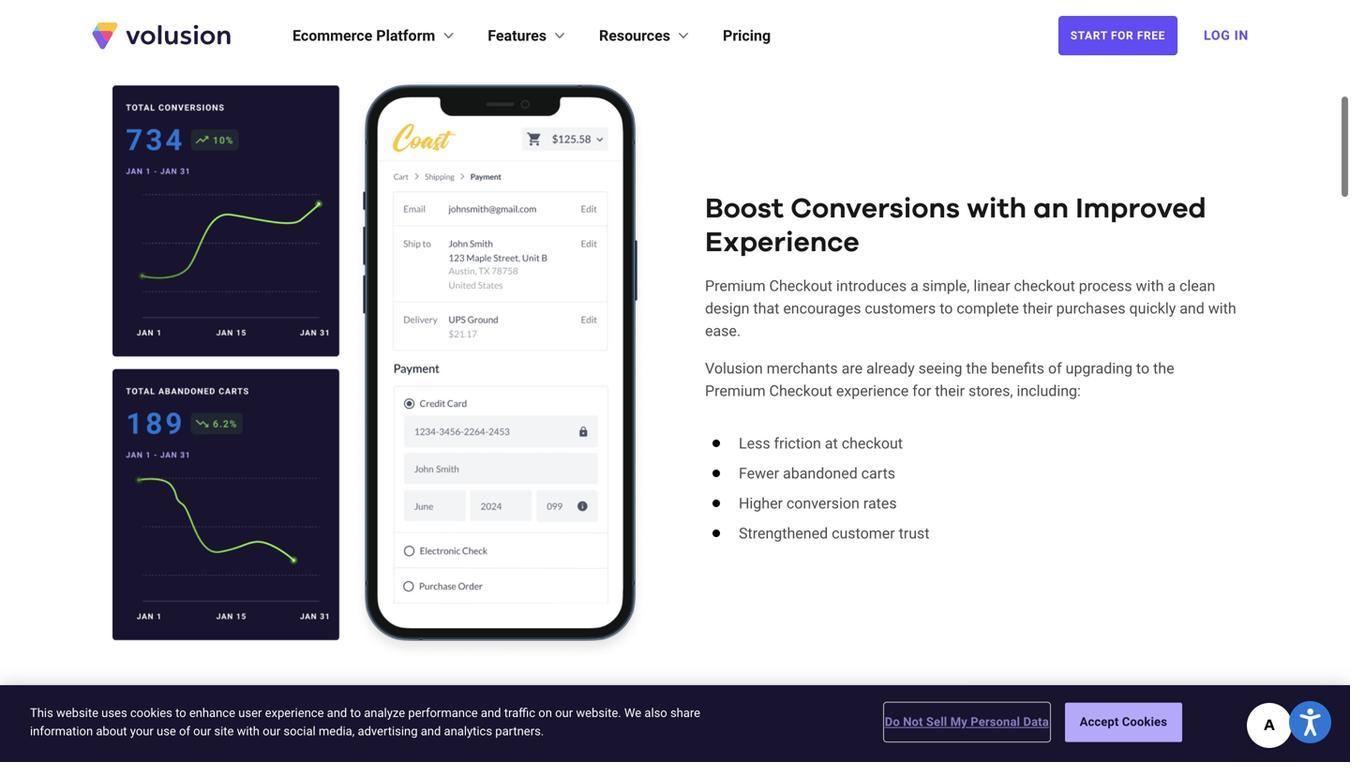 Task type: vqa. For each thing, say whether or not it's contained in the screenshot.
topmost LEARN
no



Task type: locate. For each thing, give the bounding box(es) containing it.
0 vertical spatial premium
[[705, 277, 766, 295]]

log in link
[[1193, 15, 1261, 56]]

ecommerce platform
[[293, 27, 436, 45]]

1 horizontal spatial experience
[[837, 382, 909, 400]]

our
[[555, 706, 573, 720], [193, 725, 211, 739], [263, 725, 281, 739]]

open accessibe: accessibility options, statement and help image
[[1300, 709, 1321, 736]]

their down seeing
[[935, 382, 965, 400]]

boost conversions with an improved experience
[[705, 195, 1207, 257]]

social
[[284, 725, 316, 739]]

your
[[130, 725, 154, 739]]

to down simple,
[[940, 300, 953, 318]]

the up stores,
[[967, 360, 988, 378]]

this website uses cookies to enhance user experience and to analyze performance and traffic on our website. we also share information about your use of our site with our social media, advertising and analytics partners.
[[30, 706, 701, 739]]

platform
[[376, 27, 436, 45]]

checkout
[[770, 277, 833, 295], [770, 382, 833, 400]]

with inside this website uses cookies to enhance user experience and to analyze performance and traffic on our website. we also share information about your use of our site with our social media, advertising and analytics partners.
[[237, 725, 260, 739]]

log in
[[1204, 28, 1250, 43]]

uses
[[101, 706, 127, 720]]

information
[[30, 725, 93, 739]]

0 horizontal spatial of
[[179, 725, 190, 739]]

checkout up purchases
[[1015, 277, 1076, 295]]

a up customers
[[911, 277, 919, 295]]

0 horizontal spatial the
[[967, 360, 988, 378]]

checkout up carts
[[842, 435, 903, 453]]

premium down volusion
[[705, 382, 766, 400]]

0 horizontal spatial checkout
[[842, 435, 903, 453]]

for
[[1112, 29, 1134, 42]]

experience down the already
[[837, 382, 909, 400]]

checkout down 'merchants'
[[770, 382, 833, 400]]

with down user
[[237, 725, 260, 739]]

0 vertical spatial checkout
[[1015, 277, 1076, 295]]

to
[[940, 300, 953, 318], [1137, 360, 1150, 378], [175, 706, 186, 720], [350, 706, 361, 720]]

of up including:
[[1049, 360, 1063, 378]]

accept
[[1080, 715, 1119, 730]]

1 vertical spatial checkout
[[770, 382, 833, 400]]

our left social in the bottom of the page
[[263, 725, 281, 739]]

and down clean
[[1180, 300, 1205, 318]]

our down "enhance"
[[193, 725, 211, 739]]

2 checkout from the top
[[770, 382, 833, 400]]

simple,
[[923, 277, 970, 295]]

experience up social in the bottom of the page
[[265, 706, 324, 720]]

experience inside this website uses cookies to enhance user experience and to analyze performance and traffic on our website. we also share information about your use of our site with our social media, advertising and analytics partners.
[[265, 706, 324, 720]]

use
[[157, 725, 176, 739]]

checkout inside the premium checkout introduces a simple, linear checkout process with a clean design that encourages customers to complete their purchases quickly and with ease.
[[1015, 277, 1076, 295]]

1 vertical spatial experience
[[265, 706, 324, 720]]

enhance
[[189, 706, 235, 720]]

1 horizontal spatial of
[[1049, 360, 1063, 378]]

the down quickly
[[1154, 360, 1175, 378]]

premium inside the premium checkout introduces a simple, linear checkout process with a clean design that encourages customers to complete their purchases quickly and with ease.
[[705, 277, 766, 295]]

1 premium from the top
[[705, 277, 766, 295]]

premium up design
[[705, 277, 766, 295]]

a left clean
[[1168, 277, 1176, 295]]

carts
[[862, 465, 896, 483]]

their right complete in the right top of the page
[[1023, 300, 1053, 318]]

0 horizontal spatial their
[[935, 382, 965, 400]]

checkout up encourages in the top of the page
[[770, 277, 833, 295]]

design
[[705, 300, 750, 318]]

media,
[[319, 725, 355, 739]]

2 horizontal spatial our
[[555, 706, 573, 720]]

my
[[951, 715, 968, 730]]

the
[[967, 360, 988, 378], [1154, 360, 1175, 378]]

resources
[[599, 27, 671, 45]]

this
[[30, 706, 53, 720]]

about
[[96, 725, 127, 739]]

strengthened customer trust
[[739, 525, 930, 543]]

are
[[842, 360, 863, 378]]

start
[[1071, 29, 1108, 42]]

1 vertical spatial premium
[[705, 382, 766, 400]]

1 vertical spatial checkout
[[842, 435, 903, 453]]

checkout
[[1015, 277, 1076, 295], [842, 435, 903, 453]]

of
[[1049, 360, 1063, 378], [179, 725, 190, 739]]

0 vertical spatial their
[[1023, 300, 1053, 318]]

sell
[[927, 715, 948, 730]]

upgrading
[[1066, 360, 1133, 378]]

with
[[967, 195, 1027, 223], [1136, 277, 1165, 295], [1209, 300, 1237, 318], [237, 725, 260, 739]]

also
[[645, 706, 668, 720]]

volusion
[[705, 360, 763, 378]]

1 horizontal spatial their
[[1023, 300, 1053, 318]]

1 horizontal spatial checkout
[[1015, 277, 1076, 295]]

accept cookies button
[[1065, 703, 1183, 742]]

clean
[[1180, 277, 1216, 295]]

log
[[1204, 28, 1231, 43]]

1 vertical spatial of
[[179, 725, 190, 739]]

customers
[[865, 300, 936, 318]]

1 vertical spatial their
[[935, 382, 965, 400]]

a
[[911, 277, 919, 295], [1168, 277, 1176, 295]]

1 checkout from the top
[[770, 277, 833, 295]]

rates
[[864, 495, 897, 513]]

ease.
[[705, 322, 741, 340]]

1 horizontal spatial a
[[1168, 277, 1176, 295]]

0 horizontal spatial experience
[[265, 706, 324, 720]]

features button
[[488, 24, 569, 47]]

2 premium from the top
[[705, 382, 766, 400]]

2 the from the left
[[1154, 360, 1175, 378]]

1 horizontal spatial the
[[1154, 360, 1175, 378]]

website.
[[576, 706, 622, 720]]

0 horizontal spatial a
[[911, 277, 919, 295]]

to right upgrading
[[1137, 360, 1150, 378]]

their
[[1023, 300, 1053, 318], [935, 382, 965, 400]]

with left an
[[967, 195, 1027, 223]]

do not sell my personal data button
[[885, 704, 1050, 741]]

boost
[[705, 195, 784, 223]]

our right on on the left bottom
[[555, 706, 573, 720]]

merchants
[[767, 360, 838, 378]]

0 vertical spatial experience
[[837, 382, 909, 400]]

their inside the premium checkout introduces a simple, linear checkout process with a clean design that encourages customers to complete their purchases quickly and with ease.
[[1023, 300, 1053, 318]]

premium
[[705, 277, 766, 295], [705, 382, 766, 400]]

1 horizontal spatial our
[[263, 725, 281, 739]]

with inside 'boost conversions with an improved experience'
[[967, 195, 1027, 223]]

0 vertical spatial of
[[1049, 360, 1063, 378]]

of right use
[[179, 725, 190, 739]]

features
[[488, 27, 547, 45]]

experience
[[837, 382, 909, 400], [265, 706, 324, 720]]

premium checkout introduces a simple, linear checkout process with a clean design that encourages customers to complete their purchases quickly and with ease.
[[705, 277, 1237, 340]]

0 vertical spatial checkout
[[770, 277, 833, 295]]

including:
[[1017, 382, 1081, 400]]

to up use
[[175, 706, 186, 720]]

0 horizontal spatial our
[[193, 725, 211, 739]]



Task type: describe. For each thing, give the bounding box(es) containing it.
experience inside volusion merchants are already seeing the benefits of upgrading to the premium checkout experience for their stores, including:
[[837, 382, 909, 400]]

advertising
[[358, 725, 418, 739]]

volusion merchants are already seeing the benefits of upgrading to the premium checkout experience for their stores, including:
[[705, 360, 1175, 400]]

and down performance
[[421, 725, 441, 739]]

of inside this website uses cookies to enhance user experience and to analyze performance and traffic on our website. we also share information about your use of our site with our social media, advertising and analytics partners.
[[179, 725, 190, 739]]

with down clean
[[1209, 300, 1237, 318]]

linear
[[974, 277, 1011, 295]]

seeing
[[919, 360, 963, 378]]

introduces
[[837, 277, 907, 295]]

abandoned
[[783, 465, 858, 483]]

user
[[238, 706, 262, 720]]

improved
[[1076, 195, 1207, 223]]

quickly
[[1130, 300, 1177, 318]]

trust
[[899, 525, 930, 543]]

1 the from the left
[[967, 360, 988, 378]]

checkout inside the premium checkout introduces a simple, linear checkout process with a clean design that encourages customers to complete their purchases quickly and with ease.
[[770, 277, 833, 295]]

less
[[739, 435, 771, 453]]

cookies
[[1123, 715, 1168, 730]]

on
[[539, 706, 552, 720]]

performance
[[408, 706, 478, 720]]

analyze
[[364, 706, 405, 720]]

to inside the premium checkout introduces a simple, linear checkout process with a clean design that encourages customers to complete their purchases quickly and with ease.
[[940, 300, 953, 318]]

privacy alert dialog
[[0, 686, 1351, 763]]

strengthened
[[739, 525, 828, 543]]

experience
[[705, 229, 860, 257]]

we
[[625, 706, 642, 720]]

start for free link
[[1059, 16, 1178, 55]]

for
[[913, 382, 932, 400]]

at
[[825, 435, 838, 453]]

1 a from the left
[[911, 277, 919, 295]]

of inside volusion merchants are already seeing the benefits of upgrading to the premium checkout experience for their stores, including:
[[1049, 360, 1063, 378]]

in
[[1235, 28, 1250, 43]]

already
[[867, 360, 915, 378]]

ecommerce platform button
[[293, 24, 458, 47]]

traffic
[[504, 706, 536, 720]]

encourages
[[784, 300, 862, 318]]

fewer abandoned carts
[[739, 465, 896, 483]]

checkout inside volusion merchants are already seeing the benefits of upgrading to the premium checkout experience for their stores, including:
[[770, 382, 833, 400]]

friction
[[774, 435, 822, 453]]

pricing link
[[723, 24, 771, 47]]

do not sell my personal data
[[885, 715, 1050, 730]]

site
[[214, 725, 234, 739]]

premium inside volusion merchants are already seeing the benefits of upgrading to the premium checkout experience for their stores, including:
[[705, 382, 766, 400]]

pricing
[[723, 27, 771, 45]]

2 a from the left
[[1168, 277, 1176, 295]]

not
[[904, 715, 924, 730]]

resources button
[[599, 24, 693, 47]]

analytics
[[444, 725, 493, 739]]

fewer
[[739, 465, 780, 483]]

and inside the premium checkout introduces a simple, linear checkout process with a clean design that encourages customers to complete their purchases quickly and with ease.
[[1180, 300, 1205, 318]]

their inside volusion merchants are already seeing the benefits of upgrading to the premium checkout experience for their stores, including:
[[935, 382, 965, 400]]

do
[[885, 715, 900, 730]]

conversions
[[791, 195, 961, 223]]

cookies
[[130, 706, 172, 720]]

with up quickly
[[1136, 277, 1165, 295]]

benefits
[[991, 360, 1045, 378]]

an
[[1034, 195, 1069, 223]]

start for free
[[1071, 29, 1166, 42]]

process
[[1080, 277, 1133, 295]]

purchases
[[1057, 300, 1126, 318]]

customer
[[832, 525, 896, 543]]

to inside volusion merchants are already seeing the benefits of upgrading to the premium checkout experience for their stores, including:
[[1137, 360, 1150, 378]]

personal
[[971, 715, 1021, 730]]

stores,
[[969, 382, 1014, 400]]

share
[[671, 706, 701, 720]]

higher
[[739, 495, 783, 513]]

and up media,
[[327, 706, 347, 720]]

higher conversion rates
[[739, 495, 897, 513]]

free
[[1138, 29, 1166, 42]]

that
[[754, 300, 780, 318]]

data
[[1024, 715, 1050, 730]]

partners.
[[496, 725, 544, 739]]

website
[[56, 706, 98, 720]]

complete
[[957, 300, 1020, 318]]

accept cookies
[[1080, 715, 1168, 730]]

to up media,
[[350, 706, 361, 720]]

conversion
[[787, 495, 860, 513]]

ecommerce
[[293, 27, 373, 45]]

less friction at checkout
[[739, 435, 903, 453]]

and left "traffic"
[[481, 706, 501, 720]]



